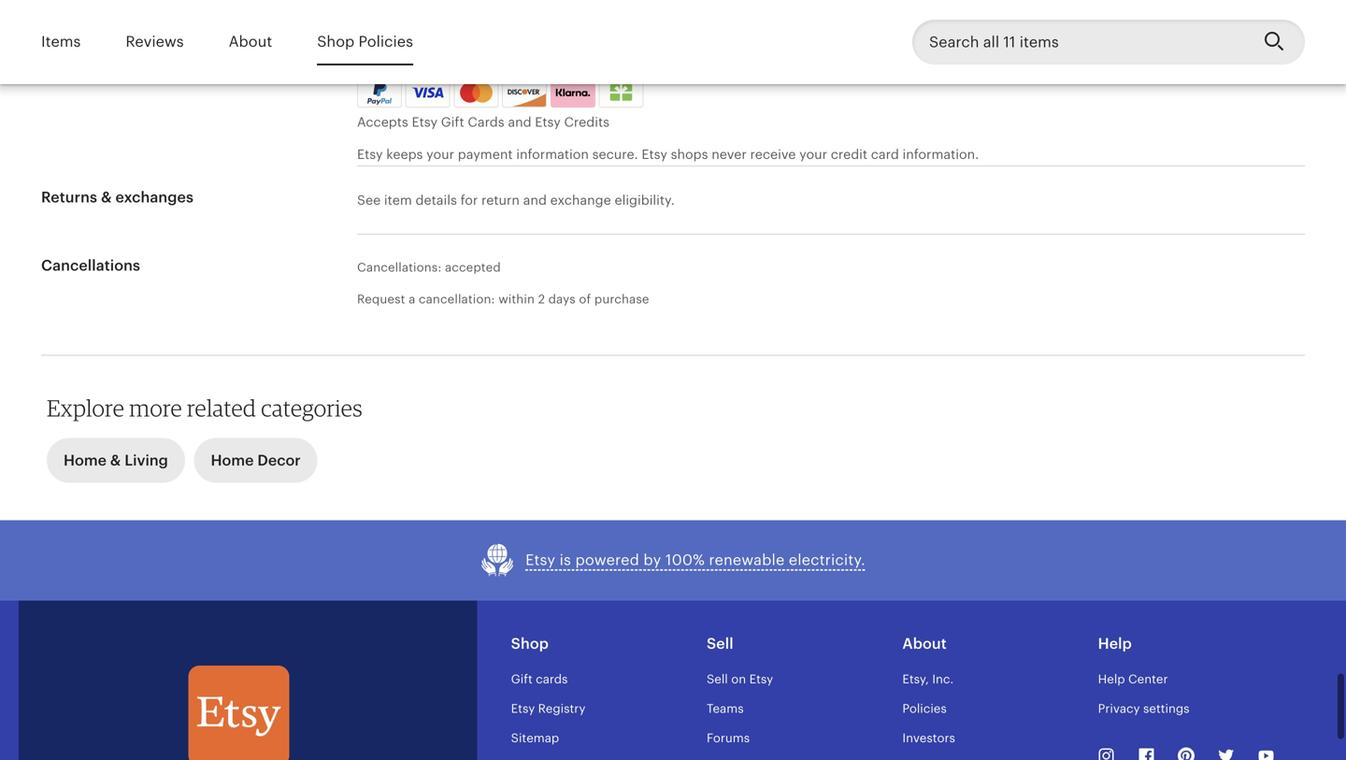 Task type: vqa. For each thing, say whether or not it's contained in the screenshot.
3.00 in Kikiandnim $ 3.00
no



Task type: locate. For each thing, give the bounding box(es) containing it.
help
[[1098, 635, 1132, 652], [1098, 672, 1125, 686]]

return
[[482, 192, 520, 207]]

& right returns
[[101, 189, 112, 206]]

shop up gift cards "link" at bottom left
[[511, 635, 549, 652]]

0 vertical spatial gift
[[441, 115, 464, 130]]

home decor link
[[194, 432, 318, 483]]

accepted
[[445, 260, 501, 274]]

home left decor
[[211, 452, 254, 469]]

0 vertical spatial about
[[229, 33, 272, 50]]

shop policies
[[317, 33, 413, 50]]

home down the explore
[[64, 452, 107, 469]]

etsy down accepts
[[357, 147, 383, 162]]

0 horizontal spatial gift
[[441, 115, 464, 130]]

never
[[712, 147, 747, 162]]

exchange
[[550, 192, 611, 207]]

1 vertical spatial help
[[1098, 672, 1125, 686]]

etsy left is
[[526, 552, 556, 569]]

1 vertical spatial sell
[[707, 672, 728, 686]]

etsy inside button
[[526, 552, 556, 569]]

0 vertical spatial policies
[[359, 33, 413, 50]]

1 home from the left
[[64, 452, 107, 469]]

0 vertical spatial shop
[[317, 33, 355, 50]]

1 help from the top
[[1098, 635, 1132, 652]]

secure
[[380, 47, 424, 62]]

secure options
[[380, 47, 475, 62]]

gift cards link
[[511, 672, 568, 686]]

1 vertical spatial &
[[110, 452, 121, 469]]

1 sell from the top
[[707, 635, 734, 652]]

sell left on on the right
[[707, 672, 728, 686]]

home
[[64, 452, 107, 469], [211, 452, 254, 469]]

forums link
[[707, 731, 750, 745]]

sell for sell
[[707, 635, 734, 652]]

home decor
[[211, 452, 301, 469]]

policies down the etsy, inc.
[[903, 702, 947, 716]]

0 vertical spatial help
[[1098, 635, 1132, 652]]

1 horizontal spatial your
[[799, 147, 827, 162]]

help up help center link
[[1098, 635, 1132, 652]]

1 vertical spatial shop
[[511, 635, 549, 652]]

giftcard image
[[605, 84, 637, 101]]

explore
[[47, 394, 124, 422]]

sell
[[707, 635, 734, 652], [707, 672, 728, 686]]

1 vertical spatial options
[[108, 67, 163, 83]]

payment
[[41, 67, 104, 83]]

2 sell from the top
[[707, 672, 728, 686]]

teams
[[707, 702, 744, 716]]

options
[[427, 47, 475, 62], [108, 67, 163, 83]]

help center link
[[1098, 672, 1168, 686]]

policies
[[359, 33, 413, 50], [903, 702, 947, 716]]

about
[[229, 33, 272, 50], [903, 635, 947, 652]]

is
[[560, 552, 571, 569]]

your right keeps
[[426, 147, 454, 162]]

and right return
[[523, 192, 547, 207]]

eligibility.
[[615, 192, 675, 207]]

mastercard image
[[457, 81, 496, 105]]

gift cards
[[511, 672, 568, 686]]

1 horizontal spatial home
[[211, 452, 254, 469]]

0 vertical spatial and
[[508, 115, 532, 130]]

0 vertical spatial sell
[[707, 635, 734, 652]]

request a cancellation: within 2 days of purchase
[[357, 292, 649, 306]]

exchanges
[[115, 189, 194, 206]]

etsy, inc.
[[903, 672, 954, 686]]

0 horizontal spatial options
[[108, 67, 163, 83]]

etsy up the information
[[535, 115, 561, 130]]

request
[[357, 292, 405, 306]]

cards
[[536, 672, 568, 686]]

about link
[[229, 20, 272, 64]]

1 horizontal spatial gift
[[511, 672, 533, 686]]

living
[[125, 452, 168, 469]]

payment options
[[41, 67, 163, 83]]

etsy, inc. link
[[903, 672, 954, 686]]

2 home from the left
[[211, 452, 254, 469]]

and down discover icon on the top of page
[[508, 115, 532, 130]]

shop for shop
[[511, 635, 549, 652]]

help for help
[[1098, 635, 1132, 652]]

0 horizontal spatial home
[[64, 452, 107, 469]]

discover image
[[503, 82, 548, 109]]

0 horizontal spatial shop
[[317, 33, 355, 50]]

& inside button
[[110, 452, 121, 469]]

shop left 'secure'
[[317, 33, 355, 50]]

a
[[409, 292, 415, 306]]

0 vertical spatial options
[[427, 47, 475, 62]]

sell on etsy
[[707, 672, 773, 686]]

Search all 11 items text field
[[913, 20, 1249, 65]]

accepts
[[357, 115, 408, 130]]

options up visa "icon"
[[427, 47, 475, 62]]

etsy down visa "icon"
[[412, 115, 438, 130]]

2 your from the left
[[799, 147, 827, 162]]

help center
[[1098, 672, 1168, 686]]

home & living button
[[47, 438, 185, 483]]

etsy up the sitemap
[[511, 702, 535, 716]]

of
[[579, 292, 591, 306]]

credit
[[831, 147, 868, 162]]

0 horizontal spatial policies
[[359, 33, 413, 50]]

receive
[[750, 147, 796, 162]]

0 horizontal spatial your
[[426, 147, 454, 162]]

100%
[[666, 552, 705, 569]]

policies up paypal image
[[359, 33, 413, 50]]

item
[[384, 192, 412, 207]]

1 horizontal spatial shop
[[511, 635, 549, 652]]

home & living link
[[47, 432, 185, 483]]

&
[[101, 189, 112, 206], [110, 452, 121, 469]]

sell for sell on etsy
[[707, 672, 728, 686]]

information.
[[903, 147, 979, 162]]

your left credit
[[799, 147, 827, 162]]

decor
[[257, 452, 301, 469]]

related
[[187, 394, 256, 422]]

help up privacy
[[1098, 672, 1125, 686]]

items link
[[41, 20, 81, 64]]

gift
[[441, 115, 464, 130], [511, 672, 533, 686]]

sell up on on the right
[[707, 635, 734, 652]]

0 vertical spatial &
[[101, 189, 112, 206]]

home for home decor
[[211, 452, 254, 469]]

options down reviews link
[[108, 67, 163, 83]]

2 help from the top
[[1098, 672, 1125, 686]]

1 horizontal spatial options
[[427, 47, 475, 62]]

& left living
[[110, 452, 121, 469]]

shop policies link
[[317, 20, 413, 64]]

etsy is powered by 100% renewable electricity. button
[[481, 543, 866, 578]]

cancellations: accepted
[[357, 260, 501, 274]]

1 vertical spatial about
[[903, 635, 947, 652]]

1 horizontal spatial policies
[[903, 702, 947, 716]]

visa image
[[412, 84, 444, 101]]



Task type: describe. For each thing, give the bounding box(es) containing it.
details
[[416, 192, 457, 207]]

see item details for return and exchange eligibility.
[[357, 192, 675, 207]]

investors link
[[903, 731, 955, 745]]

card
[[871, 147, 899, 162]]

purchase
[[595, 292, 649, 306]]

policies link
[[903, 702, 947, 716]]

sitemap link
[[511, 731, 559, 745]]

etsy registry link
[[511, 702, 586, 716]]

etsy keeps your payment information secure. etsy shops never receive your credit card information.
[[357, 147, 979, 162]]

on
[[731, 672, 746, 686]]

more
[[129, 394, 182, 422]]

registry
[[538, 702, 586, 716]]

sitemap
[[511, 731, 559, 745]]

0 horizontal spatial about
[[229, 33, 272, 50]]

cancellations
[[41, 257, 140, 274]]

1 vertical spatial and
[[523, 192, 547, 207]]

teams link
[[707, 702, 744, 716]]

etsy,
[[903, 672, 929, 686]]

inc.
[[932, 672, 954, 686]]

home for home & living
[[64, 452, 107, 469]]

& for home
[[110, 452, 121, 469]]

home & living
[[64, 452, 168, 469]]

1 your from the left
[[426, 147, 454, 162]]

shops
[[671, 147, 708, 162]]

for
[[461, 192, 478, 207]]

forums
[[707, 731, 750, 745]]

returns
[[41, 189, 97, 206]]

privacy settings link
[[1098, 702, 1190, 716]]

credits
[[564, 115, 610, 130]]

& for returns
[[101, 189, 112, 206]]

information
[[516, 147, 589, 162]]

payment
[[458, 147, 513, 162]]

settings
[[1143, 702, 1190, 716]]

1 vertical spatial gift
[[511, 672, 533, 686]]

reviews link
[[126, 20, 184, 64]]

help for help center
[[1098, 672, 1125, 686]]

etsy registry
[[511, 702, 586, 716]]

home decor button
[[194, 438, 318, 483]]

center
[[1129, 672, 1168, 686]]

returns & exchanges
[[41, 189, 194, 206]]

accepts etsy gift cards and etsy credits
[[357, 115, 610, 130]]

2
[[538, 292, 545, 306]]

klarna image
[[551, 78, 595, 108]]

investors
[[903, 731, 955, 745]]

reviews
[[126, 33, 184, 50]]

cancellations:
[[357, 260, 442, 274]]

options for payment options
[[108, 67, 163, 83]]

explore more related categories
[[47, 394, 363, 422]]

secure.
[[592, 147, 638, 162]]

etsy is powered by 100% renewable electricity.
[[526, 552, 866, 569]]

by
[[644, 552, 661, 569]]

see
[[357, 192, 381, 207]]

shop for shop policies
[[317, 33, 355, 50]]

powered
[[575, 552, 640, 569]]

within
[[499, 292, 535, 306]]

1 vertical spatial policies
[[903, 702, 947, 716]]

cancellation:
[[419, 292, 495, 306]]

electricity.
[[789, 552, 866, 569]]

categories
[[261, 394, 363, 422]]

renewable
[[709, 552, 785, 569]]

options for secure options
[[427, 47, 475, 62]]

paypal image
[[360, 81, 399, 105]]

days
[[548, 292, 576, 306]]

cards
[[468, 115, 505, 130]]

privacy
[[1098, 702, 1140, 716]]

etsy left shops
[[642, 147, 667, 162]]

items
[[41, 33, 81, 50]]

etsy right on on the right
[[749, 672, 773, 686]]

keeps
[[386, 147, 423, 162]]

1 horizontal spatial about
[[903, 635, 947, 652]]

sell on etsy link
[[707, 672, 773, 686]]

privacy settings
[[1098, 702, 1190, 716]]



